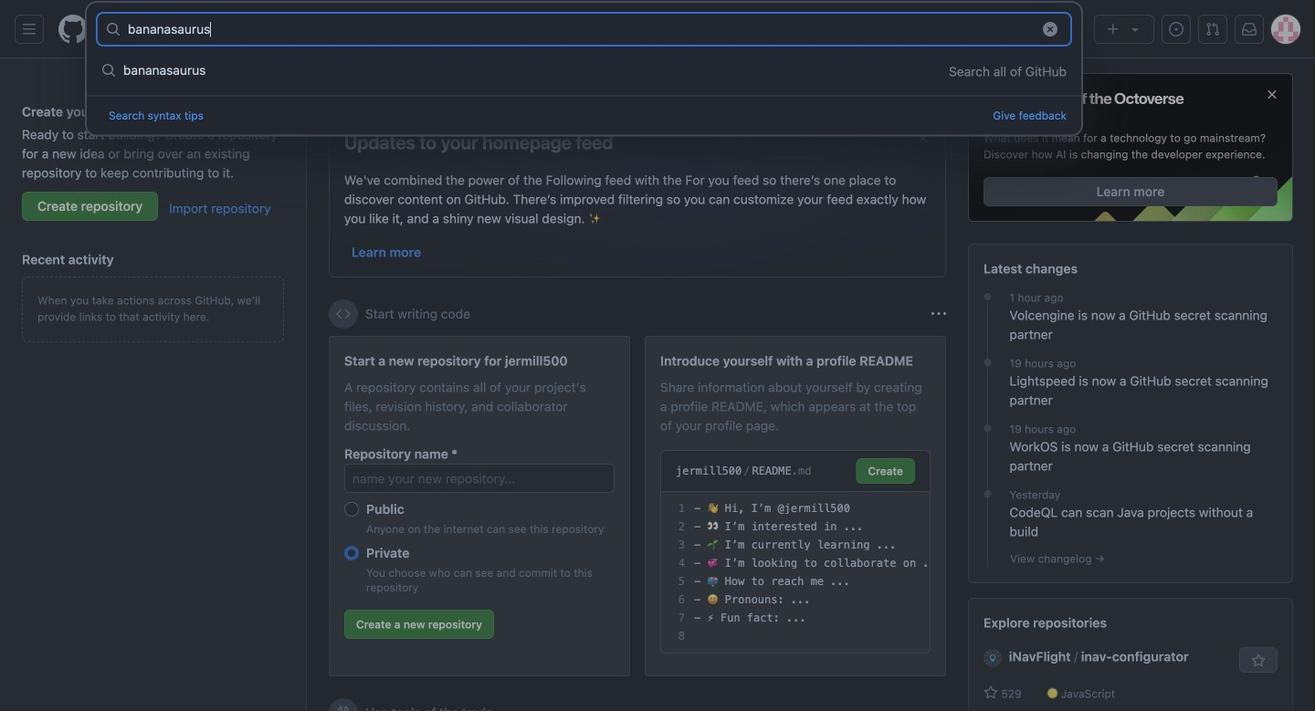 Task type: locate. For each thing, give the bounding box(es) containing it.
1 vertical spatial dot fill image
[[981, 356, 996, 370]]

dot fill image
[[981, 290, 996, 304], [981, 356, 996, 370], [981, 421, 996, 436]]

none radio inside start a new repository element
[[345, 503, 359, 517]]

x image
[[917, 131, 931, 146]]

explore repositories navigation
[[969, 599, 1294, 712]]

None text field
[[128, 15, 1032, 44]]

none radio inside start a new repository element
[[345, 546, 359, 561]]

None radio
[[345, 546, 359, 561]]

0 vertical spatial dot fill image
[[981, 290, 996, 304]]

explore element
[[969, 73, 1294, 712]]

star this repository image
[[1252, 654, 1267, 669]]

homepage image
[[58, 15, 88, 44]]

code image
[[336, 307, 351, 322]]

close image
[[1266, 87, 1280, 102]]

1 dot fill image from the top
[[981, 290, 996, 304]]

None submit
[[857, 459, 916, 484]]

2 vertical spatial dot fill image
[[981, 421, 996, 436]]

plus image
[[1107, 22, 1121, 37]]

github logo image
[[984, 89, 1185, 123]]

filter image
[[855, 82, 870, 97]]

why am i seeing this? image
[[932, 307, 947, 322]]

none submit inside introduce yourself with a profile readme element
[[857, 459, 916, 484]]

None radio
[[345, 503, 359, 517]]

issue opened image
[[1170, 22, 1184, 37]]

3 dot fill image from the top
[[981, 421, 996, 436]]

star image
[[984, 686, 999, 701]]

dialog
[[86, 2, 1083, 136]]



Task type: vqa. For each thing, say whether or not it's contained in the screenshot.
2nd dot fill image from the bottom
yes



Task type: describe. For each thing, give the bounding box(es) containing it.
triangle down image
[[1129, 22, 1143, 37]]

start a new repository element
[[329, 336, 631, 677]]

name your new repository... text field
[[345, 464, 615, 493]]

introduce yourself with a profile readme element
[[645, 336, 947, 677]]

git pull request image
[[1206, 22, 1221, 37]]

tools image
[[336, 706, 351, 712]]

command palette image
[[1050, 22, 1065, 37]]

notifications image
[[1243, 22, 1257, 37]]

@inavflight profile image
[[984, 650, 1002, 668]]

dot fill image
[[981, 487, 996, 502]]

2 dot fill image from the top
[[981, 356, 996, 370]]



